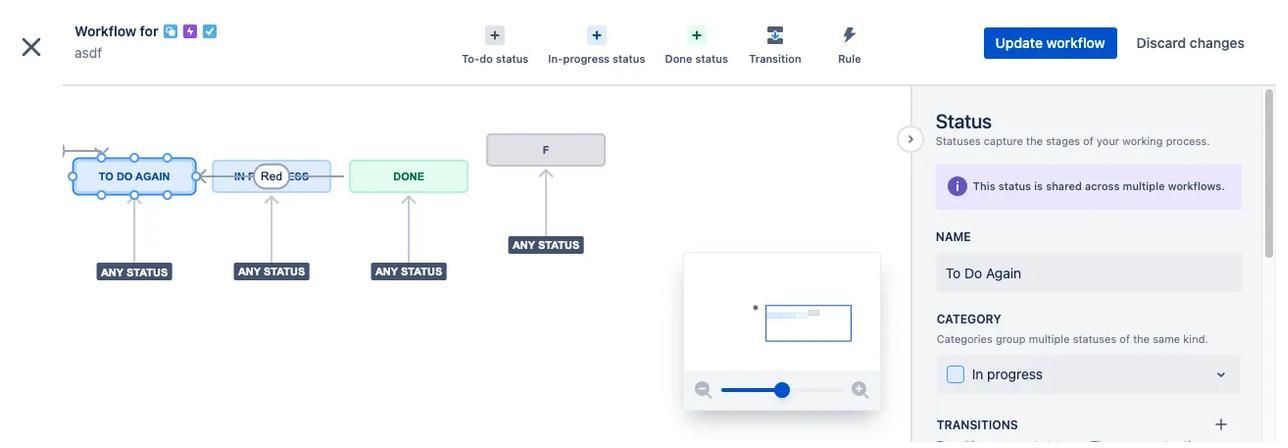 Task type: locate. For each thing, give the bounding box(es) containing it.
issue types
[[27, 280, 102, 297]]

asdf link
[[75, 41, 102, 65]]

transition button
[[738, 20, 813, 67]]

in-progress status button
[[539, 20, 655, 67]]

status inside popup button
[[613, 52, 646, 65]]

workflow
[[1047, 34, 1106, 51]]

status right done at the right of the page
[[696, 52, 728, 65]]

the
[[1027, 134, 1043, 147], [81, 137, 100, 152], [1134, 333, 1150, 346]]

category
[[937, 312, 1002, 327]]

create
[[726, 19, 769, 35]]

statuses
[[1073, 333, 1117, 346]]

transitions
[[937, 418, 1018, 432]]

status
[[496, 52, 529, 65], [613, 52, 646, 65], [696, 52, 728, 65], [999, 179, 1032, 192]]

status statuses capture the stages of your working process.
[[936, 110, 1210, 147]]

0 vertical spatial multiple
[[1123, 179, 1165, 192]]

status
[[936, 110, 992, 132]]

update workflow button
[[984, 27, 1117, 59]]

1 horizontal spatial the
[[1027, 134, 1043, 147]]

to-do status
[[462, 52, 529, 65]]

the right the on
[[81, 137, 100, 152]]

statuses
[[936, 134, 981, 147]]

asdf down asdf "link"
[[59, 85, 88, 102]]

0 vertical spatial progress
[[563, 52, 610, 65]]

create button
[[714, 12, 781, 43]]

in-
[[548, 52, 563, 65]]

kind.
[[1184, 333, 1209, 346]]

progress down group
[[988, 366, 1043, 382]]

1 vertical spatial multiple
[[1029, 333, 1070, 346]]

name
[[936, 230, 971, 245]]

capture
[[984, 134, 1023, 147]]

changes
[[1190, 34, 1245, 51]]

create banner
[[0, 0, 1277, 55]]

1 horizontal spatial multiple
[[1123, 179, 1165, 192]]

1 vertical spatial of
[[1120, 333, 1130, 346]]

Search field
[[904, 12, 1100, 43]]

asdf
[[75, 44, 102, 61], [59, 85, 88, 102]]

of left your
[[1084, 134, 1094, 147]]

info inline message image
[[946, 174, 969, 198]]

0 horizontal spatial of
[[1084, 134, 1094, 147]]

status left done at the right of the page
[[613, 52, 646, 65]]

in-progress status
[[548, 52, 646, 65]]

the left stages
[[1027, 134, 1043, 147]]

0 vertical spatial of
[[1084, 134, 1094, 147]]

workflows.
[[1168, 179, 1225, 192]]

to do again
[[946, 265, 1022, 282]]

asdf down workflow
[[75, 44, 102, 61]]

progress right 'to-do status' in the left of the page
[[563, 52, 610, 65]]

of inside status statuses capture the stages of your working process.
[[1084, 134, 1094, 147]]

of right the statuses
[[1120, 333, 1130, 346]]

workflow
[[75, 23, 136, 39]]

of for status
[[1084, 134, 1094, 147]]

status left is
[[999, 179, 1032, 192]]

1 horizontal spatial of
[[1120, 333, 1130, 346]]

multiple right across
[[1123, 179, 1165, 192]]

issue
[[27, 280, 62, 297]]

1 vertical spatial progress
[[988, 366, 1043, 382]]

same
[[1153, 333, 1181, 346]]

jira software image
[[51, 16, 183, 39], [51, 16, 183, 39]]

1 horizontal spatial progress
[[988, 366, 1043, 382]]

0 horizontal spatial multiple
[[1029, 333, 1070, 346]]

done status button
[[655, 20, 738, 67]]

the inside status statuses capture the stages of your working process.
[[1027, 134, 1043, 147]]

in
[[972, 366, 984, 382]]

of
[[1084, 134, 1094, 147], [1120, 333, 1130, 346]]

done status
[[665, 52, 728, 65]]

rule
[[838, 52, 862, 65]]

progress inside popup button
[[563, 52, 610, 65]]

project settings link
[[8, 216, 227, 255]]

of inside category categories group multiple statuses of the same kind.
[[1120, 333, 1130, 346]]

multiple inside category categories group multiple statuses of the same kind.
[[1029, 333, 1070, 346]]

2 horizontal spatial the
[[1134, 333, 1150, 346]]

done
[[665, 52, 693, 65]]

shared
[[1046, 179, 1082, 192]]

zoom out image
[[692, 378, 716, 402]]

types
[[66, 280, 102, 297]]

0 horizontal spatial progress
[[563, 52, 610, 65]]

the left the same
[[1134, 333, 1150, 346]]

multiple right group
[[1029, 333, 1070, 346]]

update
[[996, 34, 1043, 51]]

multiple
[[1123, 179, 1165, 192], [1029, 333, 1070, 346]]

the inside category categories group multiple statuses of the same kind.
[[1134, 333, 1150, 346]]

rule button
[[813, 20, 887, 67]]

progress
[[563, 52, 610, 65], [988, 366, 1043, 382]]



Task type: describe. For each thing, give the bounding box(es) containing it.
update workflow
[[996, 34, 1106, 51]]

on
[[64, 137, 78, 152]]

transition
[[749, 52, 802, 65]]

to-do status button
[[452, 20, 539, 67]]

of for category
[[1120, 333, 1130, 346]]

categories
[[937, 333, 993, 346]]

open image
[[1210, 363, 1233, 386]]

free
[[103, 137, 129, 152]]

is
[[1034, 179, 1043, 192]]

upgrade
[[59, 170, 117, 185]]

do
[[965, 265, 983, 282]]

this status is shared across multiple workflows. button
[[946, 174, 1229, 198]]

progress for in
[[988, 366, 1043, 382]]

primary element
[[12, 0, 904, 55]]

zoom in image
[[849, 378, 872, 402]]

0 vertical spatial asdf
[[75, 44, 102, 61]]

in progress
[[972, 366, 1043, 382]]

settings
[[100, 226, 150, 243]]

upgrade button
[[25, 162, 131, 193]]

workflow for
[[75, 23, 158, 39]]

working
[[1123, 134, 1163, 147]]

discard changes button
[[1125, 27, 1257, 59]]

multiple inside button
[[1123, 179, 1165, 192]]

your
[[1097, 134, 1120, 147]]

status right do
[[496, 52, 529, 65]]

status inside button
[[999, 179, 1032, 192]]

create transition image
[[1214, 417, 1229, 432]]

do
[[480, 52, 493, 65]]

plan
[[132, 137, 156, 152]]

this status is shared across multiple workflows.
[[973, 179, 1225, 192]]

process.
[[1166, 134, 1210, 147]]

across
[[1085, 179, 1120, 192]]

0 horizontal spatial the
[[81, 137, 100, 152]]

project settings
[[51, 226, 150, 243]]

to
[[946, 265, 961, 282]]

1 vertical spatial asdf
[[59, 85, 88, 102]]

progress for in-
[[563, 52, 610, 65]]

for
[[140, 23, 158, 39]]

group
[[996, 333, 1026, 346]]

Zoom level range field
[[721, 371, 843, 410]]

stages
[[1046, 134, 1081, 147]]

you're in the workflow viewfinder, use the arrow keys to move it element
[[684, 253, 880, 371]]

to-
[[462, 52, 480, 65]]

you're
[[24, 137, 60, 152]]

you're on the free plan
[[24, 137, 156, 152]]

close workflow editor image
[[16, 31, 47, 63]]

discard changes
[[1137, 34, 1245, 51]]

project
[[51, 226, 96, 243]]

again
[[986, 265, 1022, 282]]

category categories group multiple statuses of the same kind.
[[937, 312, 1209, 346]]

discard
[[1137, 34, 1187, 51]]

this
[[973, 179, 996, 192]]



Task type: vqa. For each thing, say whether or not it's contained in the screenshot.
changes
yes



